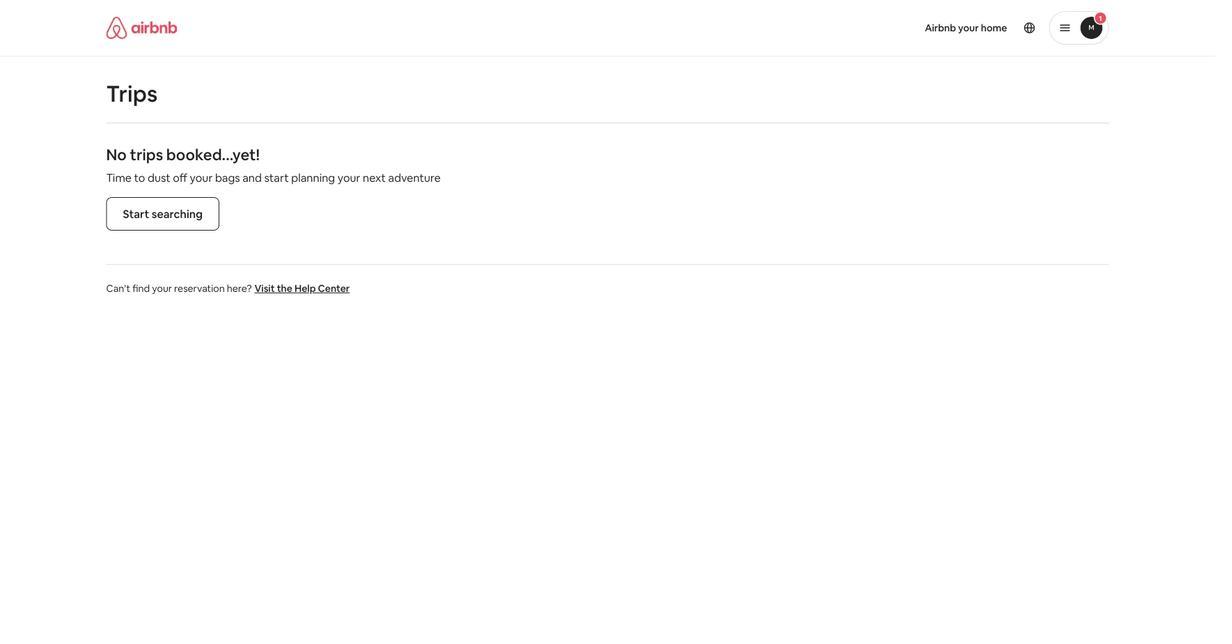 Task type: describe. For each thing, give the bounding box(es) containing it.
and
[[243, 170, 262, 185]]

your right "off"
[[190, 170, 213, 185]]

trips
[[106, 79, 158, 108]]

find
[[133, 282, 150, 295]]

searching
[[152, 207, 203, 221]]

your right find
[[152, 282, 172, 295]]

can't
[[106, 282, 130, 295]]

next adventure
[[363, 170, 441, 185]]

start
[[264, 170, 289, 185]]

start searching
[[123, 207, 203, 221]]

1
[[1100, 14, 1103, 23]]

off
[[173, 170, 187, 185]]

help center
[[295, 282, 350, 295]]

no trips booked...yet! time to dust off your bags and start planning your next adventure
[[106, 145, 441, 185]]

your right 'planning'
[[338, 170, 361, 185]]

visit
[[255, 282, 275, 295]]

your inside profile element
[[959, 22, 979, 34]]

dust
[[148, 170, 171, 185]]

airbnb
[[925, 22, 957, 34]]



Task type: vqa. For each thing, say whether or not it's contained in the screenshot.
YOUR
yes



Task type: locate. For each thing, give the bounding box(es) containing it.
start searching link
[[106, 197, 220, 231]]

to
[[134, 170, 145, 185]]

reservation here?
[[174, 282, 252, 295]]

airbnb your home link
[[917, 13, 1016, 42]]

booked...yet!
[[166, 145, 260, 164]]

trips
[[130, 145, 163, 164]]

the
[[277, 282, 293, 295]]

profile element
[[625, 0, 1110, 56]]

time
[[106, 170, 132, 185]]

your left "home"
[[959, 22, 979, 34]]

airbnb your home
[[925, 22, 1008, 34]]

your
[[959, 22, 979, 34], [190, 170, 213, 185], [338, 170, 361, 185], [152, 282, 172, 295]]

bags
[[215, 170, 240, 185]]

start
[[123, 207, 149, 221]]

home
[[981, 22, 1008, 34]]

planning
[[291, 170, 335, 185]]

visit the help center link
[[255, 282, 350, 295]]

1 button
[[1050, 11, 1110, 45]]

can't find your reservation here? visit the help center
[[106, 282, 350, 295]]

no
[[106, 145, 127, 164]]



